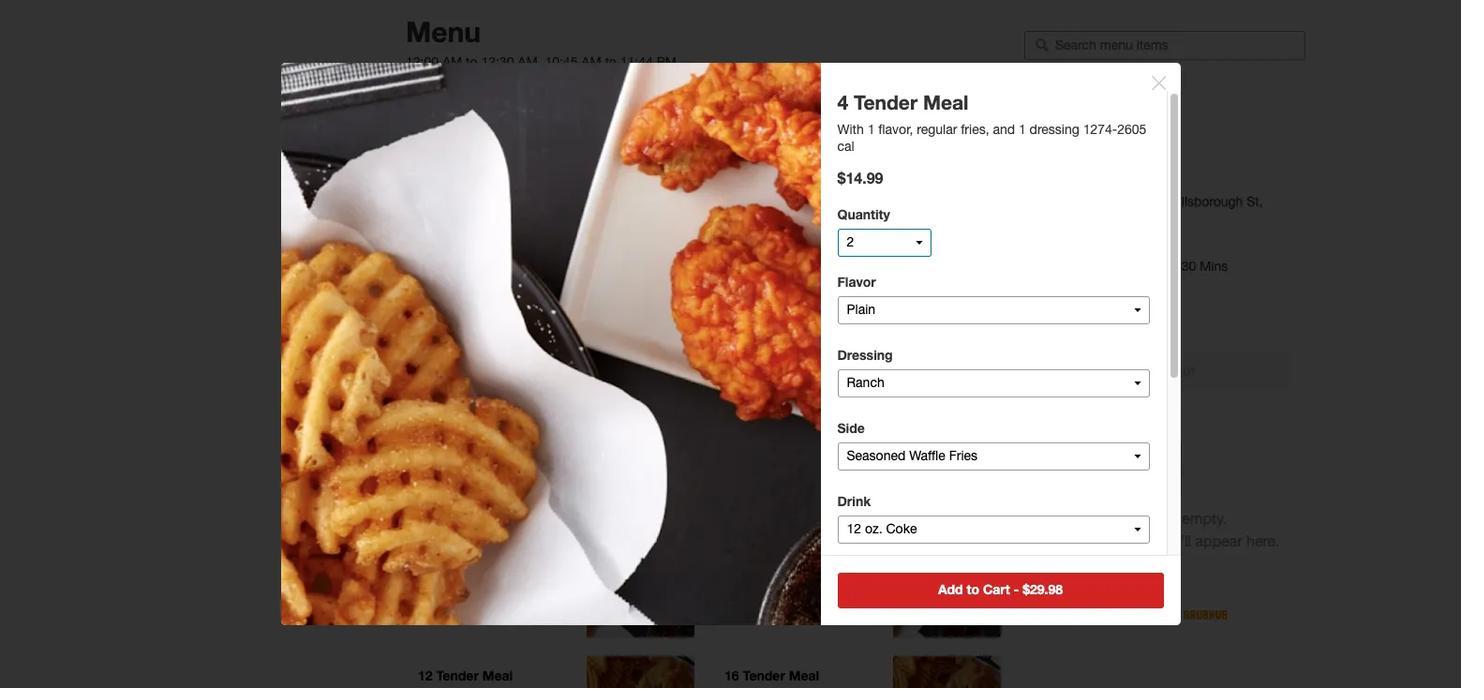 Task type: describe. For each thing, give the bounding box(es) containing it.
-
[[1014, 581, 1020, 597]]

4 inside menu
[[725, 396, 732, 412]]

piece
[[902, 92, 934, 107]]

drink
[[838, 493, 871, 509]]

pm
[[657, 54, 677, 69]]

30
[[1182, 259, 1197, 274]]

12
[[418, 668, 433, 684]]

6 wing meal with 1 flavor, regular fries, and 1 dressing 1731-2400 cal
[[418, 184, 572, 252]]

cal inside 2 tender meal with 1 flavor, regular fries, and 1 dressing 996-2,106 cal
[[418, 449, 435, 464]]

the
[[879, 92, 898, 107]]

select your options for flavor element
[[838, 274, 1150, 347]]

st,
[[1247, 194, 1264, 209]]

appear
[[1196, 533, 1243, 549]]

2 horizontal spatial breaded
[[758, 92, 808, 107]]

16
[[725, 668, 739, 684]]

flavor, for 2 tender meal
[[459, 415, 494, 430]]

your
[[1103, 510, 1133, 527]]

16 tender meal
[[725, 668, 820, 684]]

select your options for drink element
[[838, 493, 1150, 566]]

fries, down the dressing
[[848, 415, 877, 430]]

what's inside tab list
[[417, 91, 460, 107]]

hand- inside menu
[[406, 341, 464, 365]]

4 tender meal with 1 flavor, regular fries, and 1 dressing 1274-2605 cal inside × dialog
[[838, 91, 1147, 154]]

checkout button
[[1043, 353, 1288, 389]]

meal inside 8 tender meal with up to 2 flavors, regular fries, and 1 dressing 1830-3948 cal
[[782, 532, 812, 548]]

wings
[[743, 184, 782, 200]]

meal inside '6 wing meal with 1 flavor, regular fries, and 1 dressing 1731-2400 cal'
[[464, 184, 495, 200]]

checkout
[[1135, 362, 1196, 378]]

cart
[[984, 581, 1011, 597]]

regular inside 8 tender meal with up to 2 flavors, regular fries, and 1 dressing 1830-3948 cal
[[725, 568, 765, 583]]

select your options for dressing element
[[838, 347, 1150, 420]]

1 vertical spatial 4 tender meal with 1 flavor, regular fries, and 1 dressing 1274-2605 cal
[[725, 396, 879, 464]]

fries, inside 2 tender meal with 1 flavor, regular fries, and 1 dressing 996-2,106 cal
[[542, 415, 570, 430]]

2 horizontal spatial hand-
[[721, 92, 758, 107]]

nc
[[1122, 211, 1141, 226]]

4 inside × dialog
[[838, 91, 849, 114]]

meal inside 2 tender meal with 1 flavor, regular fries, and 1 dressing 996-2,106 cal
[[475, 396, 506, 412]]

regular inside '6 wing meal with 1 flavor, regular fries, and 1 dressing 1731-2400 cal'
[[498, 203, 538, 218]]

2,106
[[535, 432, 568, 447]]

flavor, for 6 wing meal
[[459, 203, 494, 218]]

dressing inside × dialog
[[1030, 122, 1080, 137]]

up for 8 tender meal
[[755, 551, 770, 566]]

what's good tab list
[[406, 82, 1167, 116]]

1 vertical spatial what's
[[406, 129, 471, 153]]

fries, inside × dialog
[[961, 122, 990, 137]]

$14.99
[[838, 169, 884, 187]]

tenders
[[812, 92, 858, 107]]

996-
[[508, 432, 535, 447]]

6 for 6 tender meal
[[418, 532, 426, 548]]

flavors
[[800, 203, 839, 218]]

1 inside 8 tender meal with up to 2 flavors, regular fries, and 1 dressing 1830-3948 cal
[[827, 568, 834, 583]]

× button
[[1149, 60, 1170, 99]]

tender inside 2 tender meal with 1 flavor, regular fries, and 1 dressing 996-2,106 cal
[[429, 396, 472, 412]]

what's good inside tab list
[[417, 91, 498, 107]]

20-
[[1163, 259, 1182, 274]]

flavor, inside × dialog
[[879, 122, 914, 137]]

tender inside 6 tender meal with up to 2 flavors, regular fries, and 1 dressing 1552-3491 cal
[[429, 532, 472, 548]]

2 inside 8 tender meal with up to 2 flavors, regular fries, and 1 dressing 1830-3948 cal
[[789, 551, 796, 566]]

1731-
[[508, 220, 543, 235]]

$29.98
[[1023, 581, 1063, 597]]

menu containing what's good
[[406, 113, 1019, 688]]

cal inside 6 tender meal with up to 2 flavors, regular fries, and 1 dressing 1552-3491 cal
[[539, 585, 556, 600]]

1 vertical spatial good
[[476, 129, 527, 153]]

quantity
[[838, 206, 891, 222]]

12:30
[[481, 54, 514, 69]]

add to cart - $29.98 button
[[838, 573, 1164, 609]]

menu 12:00 am to 12:30 am, 10:45 am to 11:44 pm
[[406, 15, 677, 69]]

3
[[789, 203, 796, 218]]

and inside × dialog
[[993, 122, 1016, 137]]

wing for jumbo
[[1013, 92, 1043, 107]]

dressing inside 2 tender meal with 1 flavor, regular fries, and 1 dressing 996-2,106 cal
[[455, 432, 505, 447]]

what's good inside menu
[[406, 129, 527, 153]]

dressings
[[725, 220, 781, 235]]

and inside 2 tender meal with 1 flavor, regular fries, and 1 dressing 996-2,106 cal
[[418, 432, 440, 447]]

items
[[1082, 533, 1119, 549]]

dressing
[[838, 347, 893, 363]]

hand-breaded tender meals inside menu
[[406, 341, 674, 365]]

2900 hillsborough st, raleigh, nc
[[1071, 194, 1264, 226]]

tender inside what's good tab list
[[611, 92, 650, 107]]

and inside 18 wings with up to 3 flavors and 2 dressings 3040-5302 cal
[[842, 203, 865, 218]]

to inside 8 tender meal with up to 2 flavors, regular fries, and 1 dressing 1830-3948 cal
[[774, 551, 785, 566]]

to inside 6 tender meal with up to 2 flavors, regular fries, and 1 dressing 1552-3491 cal
[[467, 551, 479, 566]]

dressing left side
[[762, 432, 811, 447]]

and inside '6 wing meal with 1 flavor, regular fries, and 1 dressing 1731-2400 cal'
[[418, 220, 440, 235]]

meal inside 6 tender meal with up to 2 flavors, regular fries, and 1 dressing 1552-3491 cal
[[475, 532, 506, 548]]

jumbo wing meals
[[969, 92, 1082, 107]]

with inside × dialog
[[838, 122, 864, 137]]

1552-
[[472, 585, 506, 600]]

10:45
[[545, 54, 578, 69]]

with for 8 tender meal
[[725, 551, 751, 566]]

is
[[1168, 510, 1178, 527]]

add inside your cart is empty. add items and they'll appear here.
[[1051, 533, 1078, 549]]

1 inside 6 tender meal with up to 2 flavors, regular fries, and 1 dressing 1552-3491 cal
[[520, 568, 527, 583]]

18
[[725, 184, 739, 200]]

jumbo
[[969, 92, 1009, 107]]

hand-breaded tender meals inside what's good tab list
[[520, 92, 689, 107]]

select item quantity element
[[838, 206, 932, 257]]

flavor, for 4 tender meal
[[766, 415, 801, 430]]

flavors, for 6 tender meal
[[493, 551, 536, 566]]



Task type: locate. For each thing, give the bounding box(es) containing it.
with inside 18 wings with up to 3 flavors and 2 dressings 3040-5302 cal
[[725, 203, 751, 218]]

add inside button
[[939, 581, 964, 597]]

dressing left 1731-
[[455, 220, 505, 235]]

dressing inside 6 tender meal with up to 2 flavors, regular fries, and 1 dressing 1552-3491 cal
[[418, 585, 468, 600]]

4 tender meal with 1 flavor, regular fries, and 1 dressing 1274-2605 cal
[[838, 91, 1147, 154], [725, 396, 879, 464]]

6 tender meal with up to 2 flavors, regular fries, and 1 dressing 1552-3491 cal
[[418, 532, 556, 600]]

to
[[466, 54, 478, 69], [605, 54, 617, 69], [774, 203, 785, 218], [467, 551, 479, 566], [774, 551, 785, 566], [967, 581, 980, 597]]

with for 6 wing meal
[[418, 203, 445, 218]]

empty.
[[1183, 510, 1228, 527]]

flavors, for 8 tender meal
[[800, 551, 843, 566]]

regular inside 6 tender meal with up to 2 flavors, regular fries, and 1 dressing 1552-3491 cal
[[418, 568, 459, 583]]

8 tender meal with up to 2 flavors, regular fries, and 1 dressing 1830-3948 cal
[[725, 532, 862, 600]]

up
[[755, 203, 770, 218], [448, 551, 463, 566], [755, 551, 770, 566]]

0 vertical spatial wing
[[1013, 92, 1043, 107]]

0 vertical spatial 1274-
[[1084, 122, 1118, 137]]

6 inside '6 wing meal with 1 flavor, regular fries, and 1 dressing 1731-2400 cal'
[[418, 184, 426, 200]]

3491
[[506, 585, 535, 600]]

fulfilled
[[1098, 607, 1143, 622]]

8
[[725, 532, 732, 548]]

cal inside 8 tender meal with up to 2 flavors, regular fries, and 1 dressing 1830-3948 cal
[[845, 585, 862, 600]]

breaded
[[557, 92, 607, 107], [758, 92, 808, 107], [464, 341, 543, 365]]

1 am from the left
[[442, 54, 462, 69]]

to left cart
[[967, 581, 980, 597]]

0 vertical spatial 2605
[[1118, 122, 1147, 137]]

2400
[[543, 220, 572, 235]]

am
[[442, 54, 462, 69], [582, 54, 602, 69]]

by
[[861, 92, 876, 107], [1147, 607, 1161, 622]]

1 horizontal spatial flavors,
[[800, 551, 843, 566]]

by right fulfilled
[[1147, 607, 1161, 622]]

good down 12:30
[[464, 91, 498, 107]]

menu
[[406, 113, 1019, 688]]

flavor, inside 2 tender meal with 1 flavor, regular fries, and 1 dressing 996-2,106 cal
[[459, 415, 494, 430]]

with for 4 tender meal
[[725, 415, 751, 430]]

1 horizontal spatial breaded
[[557, 92, 607, 107]]

0 horizontal spatial by
[[861, 92, 876, 107]]

cal inside × dialog
[[838, 139, 855, 154]]

1 vertical spatial wing
[[429, 184, 461, 200]]

and inside 8 tender meal with up to 2 flavors, regular fries, and 1 dressing 1830-3948 cal
[[801, 568, 823, 583]]

flavors, inside 6 tender meal with up to 2 flavors, regular fries, and 1 dressing 1552-3491 cal
[[493, 551, 536, 566]]

breaded down 10:45
[[557, 92, 607, 107]]

0 vertical spatial what's
[[417, 91, 460, 107]]

1 6 from the top
[[418, 184, 426, 200]]

here.
[[1247, 533, 1280, 549]]

am right 12:00
[[442, 54, 462, 69]]

dressing
[[1030, 122, 1080, 137], [455, 220, 505, 235], [455, 432, 505, 447], [762, 432, 811, 447], [418, 585, 468, 600], [725, 585, 775, 600]]

fries, inside 8 tender meal with up to 2 flavors, regular fries, and 1 dressing 1830-3948 cal
[[769, 568, 797, 583]]

raleigh,
[[1071, 211, 1118, 226]]

in
[[1149, 259, 1159, 274]]

1 horizontal spatial wing
[[1013, 92, 1043, 107]]

fries, up 2,106
[[542, 415, 570, 430]]

to up 1830-
[[774, 551, 785, 566]]

2605 inside × dialog
[[1118, 122, 1147, 137]]

am,
[[518, 54, 542, 69]]

1 horizontal spatial add
[[1051, 533, 1078, 549]]

0 horizontal spatial add
[[939, 581, 964, 597]]

tender inside × dialog
[[854, 91, 918, 114]]

side
[[838, 420, 865, 436]]

with inside 8 tender meal with up to 2 flavors, regular fries, and 1 dressing 1830-3948 cal
[[725, 551, 751, 566]]

0 vertical spatial 6
[[418, 184, 426, 200]]

add to cart - $29.98
[[939, 581, 1063, 597]]

2605
[[1118, 122, 1147, 137], [849, 432, 879, 447]]

4
[[838, 91, 849, 114], [725, 396, 732, 412]]

dressing left 1552-
[[418, 585, 468, 600]]

6 inside 6 tender meal with up to 2 flavors, regular fries, and 1 dressing 1552-3491 cal
[[418, 532, 426, 548]]

2 flavors, from the left
[[800, 551, 843, 566]]

2900
[[1137, 194, 1166, 209]]

1 horizontal spatial 1274-
[[1084, 122, 1118, 137]]

what's good up '6 wing meal with 1 flavor, regular fries, and 1 dressing 1731-2400 cal' on the left top of the page
[[406, 129, 527, 153]]

2 inside 2 tender meal with 1 flavor, regular fries, and 1 dressing 996-2,106 cal
[[418, 396, 426, 412]]

1274- inside × dialog
[[1084, 122, 1118, 137]]

add
[[1051, 533, 1078, 549], [939, 581, 964, 597]]

with inside 2 tender meal with 1 flavor, regular fries, and 1 dressing 996-2,106 cal
[[418, 415, 445, 430]]

breaded inside menu
[[464, 341, 543, 365]]

1 vertical spatial 4
[[725, 396, 732, 412]]

up for 6 tender meal
[[448, 551, 463, 566]]

Search menu items text field
[[1056, 36, 1297, 53]]

good inside tab list
[[464, 91, 498, 107]]

fries, up 1830-
[[769, 568, 797, 583]]

fries, up 1552-
[[462, 568, 491, 583]]

with inside 6 tender meal with up to 2 flavors, regular fries, and 1 dressing 1552-3491 cal
[[418, 551, 445, 566]]

select your options for side element
[[838, 420, 1150, 493]]

hand-breaded tender meals
[[520, 92, 689, 107], [406, 341, 674, 365]]

cal inside '6 wing meal with 1 flavor, regular fries, and 1 dressing 1731-2400 cal'
[[418, 237, 435, 252]]

dressing inside 8 tender meal with up to 2 flavors, regular fries, and 1 dressing 1830-3948 cal
[[725, 585, 775, 600]]

1 vertical spatial add
[[939, 581, 964, 597]]

they'll
[[1152, 533, 1192, 549]]

regular
[[917, 122, 958, 137], [498, 203, 538, 218], [498, 415, 538, 430], [804, 415, 845, 430], [418, 568, 459, 583], [725, 568, 765, 583]]

dressing down jumbo wing meals at the top of the page
[[1030, 122, 1080, 137]]

1 horizontal spatial by
[[1147, 607, 1161, 622]]

1 vertical spatial 1274-
[[815, 432, 849, 447]]

wing for 6
[[429, 184, 461, 200]]

am right 10:45
[[582, 54, 602, 69]]

and
[[993, 122, 1016, 137], [842, 203, 865, 218], [418, 220, 440, 235], [418, 432, 440, 447], [725, 432, 747, 447], [1123, 533, 1148, 549], [494, 568, 516, 583], [801, 568, 823, 583]]

fries, up the 2400
[[542, 203, 570, 218]]

0 horizontal spatial flavors,
[[493, 551, 536, 566]]

up inside 6 tender meal with up to 2 flavors, regular fries, and 1 dressing 1552-3491 cal
[[448, 551, 463, 566]]

3948
[[813, 585, 842, 600]]

2 am from the left
[[582, 54, 602, 69]]

11:44
[[621, 54, 653, 69]]

0 horizontal spatial 2605
[[849, 432, 879, 447]]

flavor,
[[879, 122, 914, 137], [459, 203, 494, 218], [459, 415, 494, 430], [766, 415, 801, 430]]

meal inside × dialog
[[924, 91, 969, 114]]

6 for 6 wing meal
[[418, 184, 426, 200]]

2605 inside menu
[[849, 432, 879, 447]]

to left 11:44
[[605, 54, 617, 69]]

hand-breaded tender meals down 11:44
[[520, 92, 689, 107]]

1830-
[[778, 585, 813, 600]]

1 vertical spatial 6
[[418, 532, 426, 548]]

hillsborough
[[1170, 194, 1244, 209]]

good up '6 wing meal with 1 flavor, regular fries, and 1 dressing 1731-2400 cal' on the left top of the page
[[476, 129, 527, 153]]

to up 1552-
[[467, 551, 479, 566]]

1274- up raleigh,
[[1084, 122, 1118, 137]]

0 horizontal spatial am
[[442, 54, 462, 69]]

12 tender meal
[[418, 668, 513, 684]]

hand-breaded tender meals up 2,106
[[406, 341, 674, 365]]

what's good
[[417, 91, 498, 107], [406, 129, 527, 153]]

cal inside 18 wings with up to 3 flavors and 2 dressings 3040-5302 cal
[[852, 220, 869, 235]]

× dialog
[[0, 0, 1462, 688]]

1 vertical spatial 2605
[[849, 432, 879, 447]]

fulfilled by
[[1098, 607, 1161, 622]]

0 vertical spatial 4
[[838, 91, 849, 114]]

and inside your cart is empty. add items and they'll appear here.
[[1123, 533, 1148, 549]]

fries, inside '6 wing meal with 1 flavor, regular fries, and 1 dressing 1731-2400 cal'
[[542, 203, 570, 218]]

meal
[[924, 91, 969, 114], [464, 184, 495, 200], [475, 396, 506, 412], [782, 396, 812, 412], [475, 532, 506, 548], [782, 532, 812, 548], [483, 668, 513, 684], [789, 668, 820, 684]]

hand-
[[520, 92, 557, 107], [721, 92, 758, 107], [406, 341, 464, 365]]

12:00
[[406, 54, 439, 69]]

up inside 8 tender meal with up to 2 flavors, regular fries, and 1 dressing 1830-3948 cal
[[755, 551, 770, 566]]

2 inside 6 tender meal with up to 2 flavors, regular fries, and 1 dressing 1552-3491 cal
[[482, 551, 490, 566]]

add left cart
[[939, 581, 964, 597]]

up inside 18 wings with up to 3 flavors and 2 dressings 3040-5302 cal
[[755, 203, 770, 218]]

fries, inside 6 tender meal with up to 2 flavors, regular fries, and 1 dressing 1552-3491 cal
[[462, 568, 491, 583]]

1 vertical spatial by
[[1147, 607, 1161, 622]]

2 tender meal with 1 flavor, regular fries, and 1 dressing 996-2,106 cal
[[418, 396, 570, 464]]

6
[[418, 184, 426, 200], [418, 532, 426, 548]]

tender inside 8 tender meal with up to 2 flavors, regular fries, and 1 dressing 1830-3948 cal
[[736, 532, 778, 548]]

breaded up 2 tender meal with 1 flavor, regular fries, and 1 dressing 996-2,106 cal on the bottom
[[464, 341, 543, 365]]

0 vertical spatial hand-breaded tender meals
[[520, 92, 689, 107]]

regular inside × dialog
[[917, 122, 958, 137]]

0 vertical spatial good
[[464, 91, 498, 107]]

add left the 'items'
[[1051, 533, 1078, 549]]

1 vertical spatial hand-breaded tender meals
[[406, 341, 674, 365]]

tender
[[854, 91, 918, 114], [611, 92, 650, 107], [548, 341, 612, 365], [429, 396, 472, 412], [736, 396, 778, 412], [429, 532, 472, 548], [736, 532, 778, 548], [436, 668, 479, 684], [743, 668, 786, 684]]

flavors, up 3948
[[800, 551, 843, 566]]

0 vertical spatial add
[[1051, 533, 1078, 549]]

2605 up drink
[[849, 432, 879, 447]]

to inside add to cart - $29.98 button
[[967, 581, 980, 597]]

and inside 6 tender meal with up to 2 flavors, regular fries, and 1 dressing 1552-3491 cal
[[494, 568, 516, 583]]

in 20-30 mins
[[1145, 259, 1229, 274]]

1 horizontal spatial am
[[582, 54, 602, 69]]

0 horizontal spatial hand-
[[406, 341, 464, 365]]

1 horizontal spatial 2605
[[1118, 122, 1147, 137]]

1 horizontal spatial 4
[[838, 91, 849, 114]]

1 horizontal spatial hand-
[[520, 92, 557, 107]]

by inside what's good tab list
[[861, 92, 876, 107]]

flavor
[[838, 274, 876, 290]]

0 horizontal spatial 1274-
[[815, 432, 849, 447]]

0 horizontal spatial breaded
[[464, 341, 543, 365]]

mins
[[1200, 259, 1229, 274]]

0 horizontal spatial 4
[[725, 396, 732, 412]]

dressing inside '6 wing meal with 1 flavor, regular fries, and 1 dressing 1731-2400 cal'
[[455, 220, 505, 235]]

wing inside what's good tab list
[[1013, 92, 1043, 107]]

3040-
[[785, 220, 819, 235]]

2 inside 18 wings with up to 3 flavors and 2 dressings 3040-5302 cal
[[868, 203, 876, 218]]

flavor, inside '6 wing meal with 1 flavor, regular fries, and 1 dressing 1731-2400 cal'
[[459, 203, 494, 218]]

flavors, inside 8 tender meal with up to 2 flavors, regular fries, and 1 dressing 1830-3948 cal
[[800, 551, 843, 566]]

with for 2 tender meal
[[418, 415, 445, 430]]

dressing left 996-
[[455, 432, 505, 447]]

your cart is empty. add items and they'll appear here.
[[1051, 510, 1280, 549]]

by left the
[[861, 92, 876, 107]]

flavors,
[[493, 551, 536, 566], [800, 551, 843, 566]]

with inside '6 wing meal with 1 flavor, regular fries, and 1 dressing 1731-2400 cal'
[[418, 203, 445, 218]]

what's good down 12:00
[[417, 91, 498, 107]]

1274- up drink
[[815, 432, 849, 447]]

2
[[868, 203, 876, 218], [418, 396, 426, 412], [482, 551, 490, 566], [789, 551, 796, 566]]

0 vertical spatial 4 tender meal with 1 flavor, regular fries, and 1 dressing 1274-2605 cal
[[838, 91, 1147, 154]]

to inside 18 wings with up to 3 flavors and 2 dressings 3040-5302 cal
[[774, 203, 785, 218]]

good
[[464, 91, 498, 107], [476, 129, 527, 153]]

0 vertical spatial by
[[861, 92, 876, 107]]

2605 up '2900'
[[1118, 122, 1147, 137]]

1 flavors, from the left
[[493, 551, 536, 566]]

cart
[[1138, 510, 1163, 527]]

wing inside '6 wing meal with 1 flavor, regular fries, and 1 dressing 1731-2400 cal'
[[429, 184, 461, 200]]

0 horizontal spatial wing
[[429, 184, 461, 200]]

1 vertical spatial what's good
[[406, 129, 527, 153]]

2 6 from the top
[[418, 532, 426, 548]]

fries, down the jumbo
[[961, 122, 990, 137]]

1274-
[[1084, 122, 1118, 137], [815, 432, 849, 447]]

menu
[[406, 15, 481, 49]]

fries,
[[961, 122, 990, 137], [542, 203, 570, 218], [542, 415, 570, 430], [848, 415, 877, 430], [462, 568, 491, 583], [769, 568, 797, 583]]

flavors, up 3491
[[493, 551, 536, 566]]

5302
[[819, 220, 848, 235]]

with for 6 tender meal
[[418, 551, 445, 566]]

to left the 3
[[774, 203, 785, 218]]

to left 12:30
[[466, 54, 478, 69]]

18 wings with up to 3 flavors and 2 dressings 3040-5302 cal
[[725, 184, 876, 235]]

0 vertical spatial what's good
[[417, 91, 498, 107]]

wing
[[1013, 92, 1043, 107], [429, 184, 461, 200]]

meals
[[654, 92, 689, 107], [1047, 92, 1082, 107], [618, 341, 674, 365]]

dressing left 1830-
[[725, 585, 775, 600]]

what's
[[417, 91, 460, 107], [406, 129, 471, 153]]

×
[[1149, 60, 1170, 99]]

hand-breaded tenders by the piece
[[721, 92, 934, 107]]

regular inside 2 tender meal with 1 flavor, regular fries, and 1 dressing 996-2,106 cal
[[498, 415, 538, 430]]

breaded left tenders
[[758, 92, 808, 107]]



Task type: vqa. For each thing, say whether or not it's contained in the screenshot.
16 Tender Meal
yes



